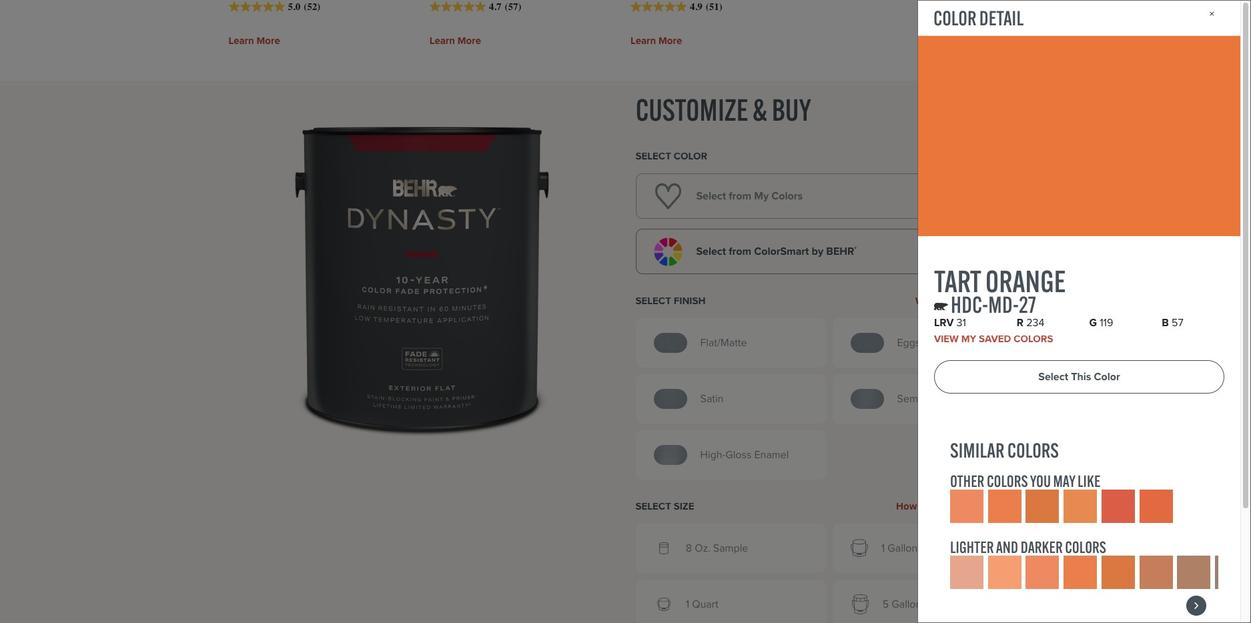 Task type: vqa. For each thing, say whether or not it's contained in the screenshot.
3 within JOJOBA N390-3
no



Task type: describe. For each thing, give the bounding box(es) containing it.
learn more link for 4.7
[[430, 33, 481, 48]]

how much paint do i need?
[[897, 499, 1023, 514]]

0 horizontal spatial colors
[[987, 471, 1028, 491]]

learn for 4.7 (57)
[[430, 33, 455, 48]]

other
[[951, 471, 985, 491]]

similar
[[951, 438, 1005, 463]]

need?
[[994, 499, 1023, 514]]

g
[[1090, 315, 1097, 330]]

colors
[[1014, 332, 1054, 346]]

57
[[1172, 315, 1184, 330]]

behr logo image
[[935, 303, 949, 311]]

learn for 5.0 (52)
[[229, 33, 254, 48]]

colors
[[1008, 438, 1059, 463]]

orange
[[986, 262, 1066, 300]]

detail
[[980, 5, 1024, 31]]

b 57
[[1162, 315, 1184, 330]]

more for 4.7
[[458, 33, 481, 48]]

4.9 (51)
[[690, 1, 723, 13]]

what
[[916, 294, 940, 308]]

×
[[1210, 6, 1215, 21]]

234
[[1027, 315, 1045, 330]]

(52)
[[304, 1, 321, 13]]

select for select size
[[636, 499, 671, 514]]

may
[[1054, 471, 1076, 491]]

this
[[1071, 369, 1092, 384]]

1 vertical spatial color
[[674, 149, 708, 164]]

select
[[1039, 369, 1069, 384]]

what sheen do i need? link
[[916, 294, 1023, 308]]

0 vertical spatial color
[[934, 5, 977, 31]]

lighter and darker colors
[[951, 537, 1107, 557]]

learn more for 4.7
[[430, 33, 481, 48]]

4.7
[[489, 1, 502, 13]]

darker
[[1021, 537, 1063, 557]]

other colors you may like
[[951, 471, 1101, 491]]

more for 4.9
[[659, 33, 682, 48]]

my
[[962, 332, 977, 346]]

select size
[[636, 499, 695, 514]]

md-
[[989, 290, 1019, 319]]

like
[[1078, 471, 1101, 491]]

how much paint do i need? link
[[897, 499, 1023, 514]]

r
[[1017, 315, 1024, 330]]

do
[[973, 294, 986, 308]]

view my saved colors link
[[935, 332, 1054, 346]]

&
[[753, 91, 768, 129]]

how
[[897, 499, 917, 514]]

select for select color
[[636, 149, 671, 164]]

sheen
[[942, 294, 971, 308]]

saved
[[979, 332, 1012, 346]]



Task type: locate. For each thing, give the bounding box(es) containing it.
g 119
[[1090, 315, 1114, 330]]

1 learn from the left
[[229, 33, 254, 48]]

color
[[1094, 369, 1121, 384]]

color
[[934, 5, 977, 31], [674, 149, 708, 164]]

2 horizontal spatial learn
[[631, 33, 656, 48]]

2 horizontal spatial more
[[659, 33, 682, 48]]

hdc-
[[951, 290, 989, 319]]

select left finish
[[636, 294, 671, 308]]

1 horizontal spatial colors
[[1066, 537, 1107, 557]]

1 learn more link from the left
[[229, 33, 280, 48]]

0 vertical spatial select
[[636, 149, 671, 164]]

select color
[[636, 149, 708, 164]]

colors up the need? on the bottom of the page
[[987, 471, 1028, 491]]

0 horizontal spatial learn more
[[229, 33, 280, 48]]

color detail
[[934, 5, 1024, 31]]

lrv
[[935, 315, 954, 330]]

learn more link for 4.9
[[631, 33, 682, 48]]

select finish
[[636, 294, 706, 308]]

finish
[[674, 294, 706, 308]]

0 horizontal spatial color
[[674, 149, 708, 164]]

1 i from the top
[[989, 294, 992, 308]]

2 learn from the left
[[430, 33, 455, 48]]

colors
[[987, 471, 1028, 491], [1066, 537, 1107, 557]]

4.7 (57)
[[489, 1, 522, 13]]

learn more for 5.0
[[229, 33, 280, 48]]

buy
[[772, 91, 812, 129]]

2 select from the top
[[636, 294, 671, 308]]

119
[[1100, 315, 1114, 330]]

1 vertical spatial select
[[636, 294, 671, 308]]

0 vertical spatial i
[[989, 294, 992, 308]]

1 learn more from the left
[[229, 33, 280, 48]]

2 learn more from the left
[[430, 33, 481, 48]]

(57)
[[505, 1, 522, 13]]

what sheen do i need?
[[916, 294, 1023, 308]]

i
[[989, 294, 992, 308], [989, 499, 992, 514]]

learn more for 4.9
[[631, 33, 682, 48]]

more
[[257, 33, 280, 48], [458, 33, 481, 48], [659, 33, 682, 48]]

1 select from the top
[[636, 149, 671, 164]]

more for 5.0
[[257, 33, 280, 48]]

2 horizontal spatial learn more
[[631, 33, 682, 48]]

color left detail
[[934, 5, 977, 31]]

1 horizontal spatial learn
[[430, 33, 455, 48]]

2 horizontal spatial learn more link
[[631, 33, 682, 48]]

color down customize
[[674, 149, 708, 164]]

5.0 (52)
[[288, 1, 321, 13]]

2 learn more link from the left
[[430, 33, 481, 48]]

0 horizontal spatial learn more link
[[229, 33, 280, 48]]

hdc-md-27
[[951, 290, 1037, 319]]

1 horizontal spatial learn more
[[430, 33, 481, 48]]

lrv 31
[[935, 315, 967, 330]]

select left size
[[636, 499, 671, 514]]

need?
[[994, 294, 1023, 308]]

learn more link for 5.0
[[229, 33, 280, 48]]

1 more from the left
[[257, 33, 280, 48]]

view my saved colors
[[935, 332, 1054, 346]]

select this color button
[[935, 360, 1225, 394]]

(51)
[[706, 1, 723, 13]]

3 learn more link from the left
[[631, 33, 682, 48]]

do
[[973, 499, 986, 514]]

r 234
[[1017, 315, 1045, 330]]

product can image of image
[[238, 97, 606, 465]]

3 learn more from the left
[[631, 33, 682, 48]]

2 more from the left
[[458, 33, 481, 48]]

paint
[[948, 499, 971, 514]]

3 learn from the left
[[631, 33, 656, 48]]

lighter
[[951, 537, 994, 557]]

select
[[636, 149, 671, 164], [636, 294, 671, 308], [636, 499, 671, 514]]

much
[[920, 499, 945, 514]]

1 vertical spatial colors
[[1066, 537, 1107, 557]]

tart
[[935, 262, 981, 300]]

customize
[[636, 91, 749, 129]]

select down customize
[[636, 149, 671, 164]]

learn
[[229, 33, 254, 48], [430, 33, 455, 48], [631, 33, 656, 48]]

select for select finish
[[636, 294, 671, 308]]

view
[[935, 332, 959, 346]]

1 vertical spatial i
[[989, 499, 992, 514]]

27
[[1019, 290, 1037, 319]]

learn more link
[[229, 33, 280, 48], [430, 33, 481, 48], [631, 33, 682, 48]]

learn for 4.9 (51)
[[631, 33, 656, 48]]

3 more from the left
[[659, 33, 682, 48]]

4.9
[[690, 1, 703, 13]]

size
[[674, 499, 695, 514]]

similar colors
[[951, 438, 1059, 463]]

0 vertical spatial colors
[[987, 471, 1028, 491]]

tart orange
[[935, 262, 1066, 300]]

1 horizontal spatial more
[[458, 33, 481, 48]]

1 horizontal spatial learn more link
[[430, 33, 481, 48]]

customize & buy
[[636, 91, 812, 129]]

and
[[996, 537, 1019, 557]]

1 horizontal spatial color
[[934, 5, 977, 31]]

0 horizontal spatial more
[[257, 33, 280, 48]]

b
[[1162, 315, 1169, 330]]

0 horizontal spatial learn
[[229, 33, 254, 48]]

3 select from the top
[[636, 499, 671, 514]]

colors right darker
[[1066, 537, 1107, 557]]

learn more
[[229, 33, 280, 48], [430, 33, 481, 48], [631, 33, 682, 48]]

5.0
[[288, 1, 301, 13]]

select this color
[[1039, 369, 1121, 384]]

you
[[1030, 471, 1051, 491]]

2 vertical spatial select
[[636, 499, 671, 514]]

31
[[957, 315, 967, 330]]

2 i from the top
[[989, 499, 992, 514]]



